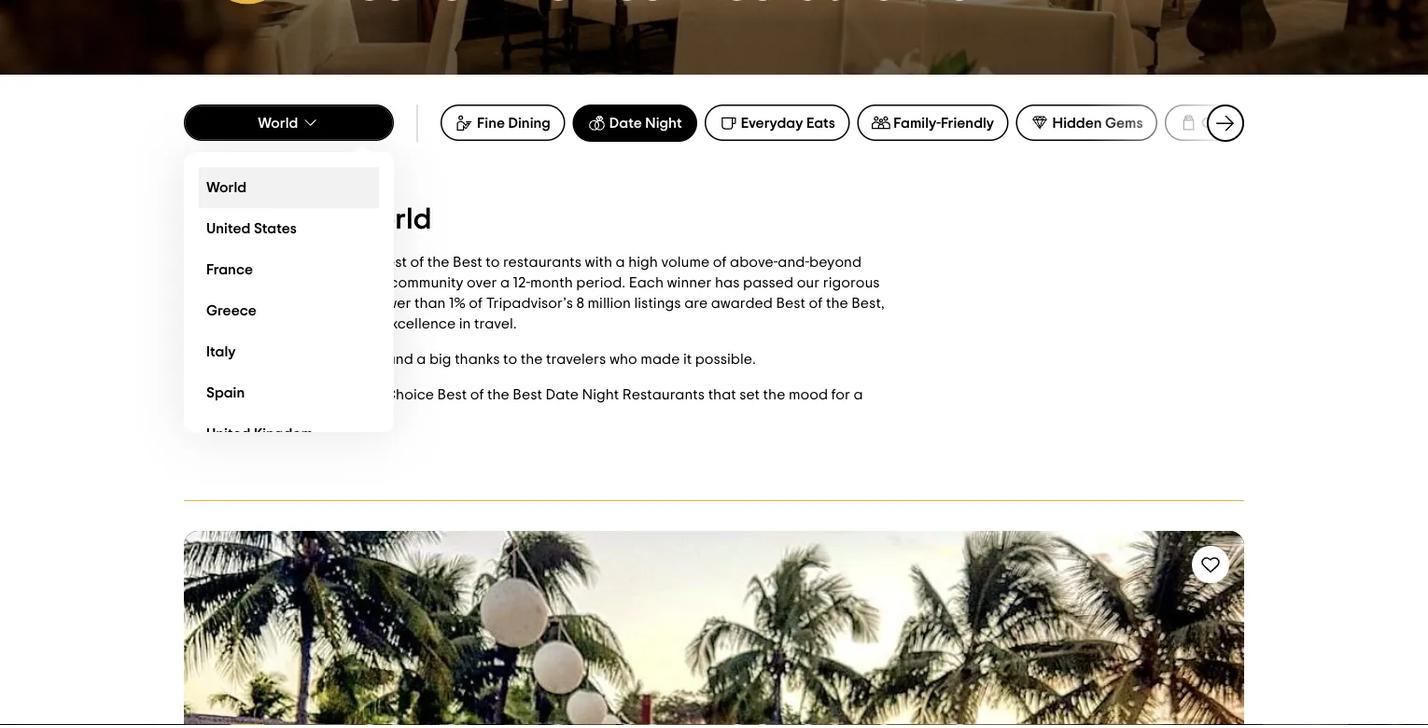 Task type: describe. For each thing, give the bounding box(es) containing it.
fine
[[477, 115, 505, 130]]

quick
[[1202, 115, 1241, 130]]

travel.
[[474, 317, 517, 332]]

high
[[629, 255, 658, 270]]

night inside below are the 2023 travelers' choice best of the best date night restaurants that set the mood for a night of wining and dining.
[[582, 388, 619, 402]]

united for united kingdom
[[206, 427, 251, 442]]

travelers
[[546, 352, 606, 367]]

quick bites button
[[1166, 105, 1291, 141]]

has
[[715, 275, 740, 290]]

best up the community
[[378, 255, 407, 270]]

safety
[[249, 296, 290, 311]]

the right set
[[763, 388, 786, 402]]

united kingdom
[[206, 427, 313, 442]]

of down spain
[[222, 408, 236, 423]]

than
[[415, 296, 446, 311]]

with
[[585, 255, 613, 270]]

below are the 2023 travelers' choice best of the best date night restaurants that set the mood for a night of wining and dining.
[[184, 388, 863, 423]]

big
[[429, 352, 452, 367]]

are inside we award travelers' choice best of the best to restaurants with a high volume of above-and-beyond reviews and opinions from our community over a 12-month period. each winner has passed our rigorous trust and safety standards. fewer than 1% of tripadvisor's 8 million listings are awarded best of the best, signifying the highest level of excellence in travel.
[[685, 296, 708, 311]]

united for united states
[[206, 221, 251, 236]]

restaurants
[[503, 255, 582, 270]]

2023
[[280, 388, 312, 402]]

date for date night - world
[[184, 205, 250, 234]]

of down beyond
[[809, 296, 823, 311]]

waitui bar & grill image
[[184, 531, 1245, 726]]

night for date night
[[646, 116, 682, 131]]

below
[[184, 388, 224, 402]]

everyday eats button
[[705, 105, 850, 141]]

set
[[740, 388, 760, 402]]

congrats
[[184, 352, 248, 367]]

choice inside below are the 2023 travelers' choice best of the best date night restaurants that set the mood for a night of wining and dining.
[[385, 388, 434, 402]]

world button
[[184, 105, 394, 141]]

best down passed
[[776, 296, 806, 311]]

date night - world
[[184, 205, 432, 234]]

passed
[[743, 275, 794, 290]]

restaurants
[[623, 388, 705, 402]]

thanks
[[455, 352, 500, 367]]

the up the community
[[427, 255, 450, 270]]

the left "travelers"
[[521, 352, 543, 367]]

million
[[588, 296, 631, 311]]

best down big
[[438, 388, 467, 402]]

and up safety
[[237, 275, 265, 290]]

dining
[[508, 115, 551, 130]]

excellence
[[382, 317, 456, 332]]

date for date night
[[610, 116, 642, 131]]

family-friendly
[[894, 115, 995, 130]]

a right with
[[616, 255, 625, 270]]

everyday eats
[[741, 115, 836, 130]]

winner
[[667, 275, 712, 290]]

best of the best restaurants 2023 image
[[0, 0, 1429, 75]]

night for date night - world
[[256, 205, 330, 234]]

hidden gems button
[[1017, 105, 1158, 141]]

family-friendly button
[[858, 105, 1009, 141]]

a inside below are the 2023 travelers' choice best of the best date night restaurants that set the mood for a night of wining and dining.
[[854, 388, 863, 402]]

united states
[[206, 221, 297, 236]]

friendly
[[941, 115, 995, 130]]

awarded
[[711, 296, 773, 311]]

rigorous
[[823, 275, 880, 290]]

world inside list box
[[206, 180, 247, 195]]

2 horizontal spatial world
[[351, 205, 432, 234]]

next image
[[1215, 112, 1237, 134]]

states
[[254, 221, 297, 236]]

date night button
[[573, 105, 697, 142]]

1%
[[449, 296, 466, 311]]

congrats to all of the winners and a big thanks to the travelers who made it possible.
[[184, 352, 756, 367]]

we award travelers' choice best of the best to restaurants with a high volume of above-and-beyond reviews and opinions from our community over a 12-month period. each winner has passed our rigorous trust and safety standards. fewer than 1% of tripadvisor's 8 million listings are awarded best of the best, signifying the highest level of excellence in travel.
[[184, 255, 885, 332]]

save to a trip image
[[1200, 554, 1222, 576]]

-
[[336, 205, 345, 234]]

it
[[683, 352, 692, 367]]

best down congrats to all of the winners and a big thanks to the travelers who made it possible.
[[513, 388, 543, 402]]

that
[[708, 388, 737, 402]]

award
[[208, 255, 252, 270]]

hidden
[[1053, 115, 1102, 130]]

possible.
[[695, 352, 756, 367]]

in
[[459, 317, 471, 332]]

eats
[[807, 115, 836, 130]]

of right 1%
[[469, 296, 483, 311]]

a left 12-
[[500, 275, 510, 290]]



Task type: locate. For each thing, give the bounding box(es) containing it.
choice down big
[[385, 388, 434, 402]]

1 horizontal spatial to
[[486, 255, 500, 270]]

gems
[[1106, 115, 1144, 130]]

1 horizontal spatial choice
[[385, 388, 434, 402]]

0 horizontal spatial choice
[[325, 255, 374, 270]]

standards.
[[294, 296, 367, 311]]

wining
[[239, 408, 282, 423]]

we
[[184, 255, 205, 270]]

month
[[530, 275, 573, 290]]

0 horizontal spatial world
[[206, 180, 247, 195]]

date inside "date night" button
[[610, 116, 642, 131]]

france
[[206, 262, 253, 277]]

each
[[629, 275, 664, 290]]

fine dining
[[477, 115, 551, 130]]

for
[[832, 388, 851, 402]]

who
[[610, 352, 638, 367]]

fine dining button
[[441, 105, 565, 141]]

choice
[[325, 255, 374, 270], [385, 388, 434, 402]]

and down 2023 on the bottom left of the page
[[285, 408, 313, 423]]

1 our from the left
[[363, 275, 386, 290]]

to inside we award travelers' choice best of the best to restaurants with a high volume of above-and-beyond reviews and opinions from our community over a 12-month period. each winner has passed our rigorous trust and safety standards. fewer than 1% of tripadvisor's 8 million listings are awarded best of the best, signifying the highest level of excellence in travel.
[[486, 255, 500, 270]]

2 vertical spatial world
[[351, 205, 432, 234]]

reviews
[[184, 275, 234, 290]]

of down thanks
[[470, 388, 484, 402]]

2 our from the left
[[797, 275, 820, 290]]

list box
[[184, 152, 394, 455]]

volume
[[662, 255, 710, 270]]

are down winner
[[685, 296, 708, 311]]

opinions
[[268, 275, 326, 290]]

tripadvisor's
[[486, 296, 573, 311]]

best,
[[852, 296, 885, 311]]

fewer
[[371, 296, 411, 311]]

and up signifying
[[218, 296, 245, 311]]

8
[[577, 296, 585, 311]]

and inside below are the 2023 travelers' choice best of the best date night restaurants that set the mood for a night of wining and dining.
[[285, 408, 313, 423]]

are
[[685, 296, 708, 311], [228, 388, 251, 402]]

the up wining
[[254, 388, 277, 402]]

best up over
[[453, 255, 483, 270]]

and down excellence
[[386, 352, 413, 367]]

united up award
[[206, 221, 251, 236]]

the down thanks
[[488, 388, 510, 402]]

1 horizontal spatial our
[[797, 275, 820, 290]]

mood
[[789, 388, 828, 402]]

dining.
[[316, 408, 362, 423]]

night
[[184, 408, 219, 423]]

bites
[[1244, 115, 1277, 130]]

and
[[237, 275, 265, 290], [218, 296, 245, 311], [386, 352, 413, 367], [285, 408, 313, 423]]

12-
[[513, 275, 530, 290]]

a left big
[[417, 352, 426, 367]]

world inside popup button
[[258, 115, 298, 130]]

travelers' up opinions
[[256, 255, 322, 270]]

winners
[[331, 352, 383, 367]]

highest
[[277, 317, 328, 332]]

of up the community
[[410, 255, 424, 270]]

0 horizontal spatial night
[[256, 205, 330, 234]]

everyday
[[741, 115, 804, 130]]

a right for
[[854, 388, 863, 402]]

the down rigorous
[[826, 296, 849, 311]]

2 horizontal spatial to
[[503, 352, 517, 367]]

united down night at the bottom of the page
[[206, 427, 251, 442]]

0 vertical spatial travelers'
[[256, 255, 322, 270]]

kingdom
[[254, 427, 313, 442]]

of
[[410, 255, 424, 270], [713, 255, 727, 270], [469, 296, 483, 311], [809, 296, 823, 311], [365, 317, 379, 332], [289, 352, 303, 367], [470, 388, 484, 402], [222, 408, 236, 423]]

made
[[641, 352, 680, 367]]

0 vertical spatial date
[[610, 116, 642, 131]]

community
[[390, 275, 464, 290]]

listings
[[635, 296, 681, 311]]

0 vertical spatial world
[[258, 115, 298, 130]]

choice inside we award travelers' choice best of the best to restaurants with a high volume of above-and-beyond reviews and opinions from our community over a 12-month period. each winner has passed our rigorous trust and safety standards. fewer than 1% of tripadvisor's 8 million listings are awarded best of the best, signifying the highest level of excellence in travel.
[[325, 255, 374, 270]]

period.
[[577, 275, 626, 290]]

our
[[363, 275, 386, 290], [797, 275, 820, 290]]

to up over
[[486, 255, 500, 270]]

hidden gems
[[1053, 115, 1144, 130]]

united
[[206, 221, 251, 236], [206, 427, 251, 442]]

travelers' inside we award travelers' choice best of the best to restaurants with a high volume of above-and-beyond reviews and opinions from our community over a 12-month period. each winner has passed our rigorous trust and safety standards. fewer than 1% of tripadvisor's 8 million listings are awarded best of the best, signifying the highest level of excellence in travel.
[[256, 255, 322, 270]]

trust
[[184, 296, 215, 311]]

level
[[331, 317, 362, 332]]

family-
[[894, 115, 941, 130]]

quick bites
[[1202, 115, 1277, 130]]

to
[[486, 255, 500, 270], [252, 352, 266, 367], [503, 352, 517, 367]]

list box containing world
[[184, 152, 394, 455]]

world
[[258, 115, 298, 130], [206, 180, 247, 195], [351, 205, 432, 234]]

above-
[[730, 255, 778, 270]]

over
[[467, 275, 497, 290]]

night
[[646, 116, 682, 131], [256, 205, 330, 234], [582, 388, 619, 402]]

1 horizontal spatial date
[[546, 388, 579, 402]]

date night
[[610, 116, 682, 131]]

1 vertical spatial date
[[184, 205, 250, 234]]

of right level
[[365, 317, 379, 332]]

1 vertical spatial night
[[256, 205, 330, 234]]

choice up from
[[325, 255, 374, 270]]

travelers' up dining.
[[316, 388, 382, 402]]

1 vertical spatial world
[[206, 180, 247, 195]]

2 vertical spatial date
[[546, 388, 579, 402]]

1 horizontal spatial world
[[258, 115, 298, 130]]

1 united from the top
[[206, 221, 251, 236]]

to left all
[[252, 352, 266, 367]]

of right all
[[289, 352, 303, 367]]

greece
[[206, 303, 257, 318]]

from
[[329, 275, 360, 290]]

a
[[616, 255, 625, 270], [500, 275, 510, 290], [417, 352, 426, 367], [854, 388, 863, 402]]

0 horizontal spatial are
[[228, 388, 251, 402]]

2 vertical spatial night
[[582, 388, 619, 402]]

0 vertical spatial united
[[206, 221, 251, 236]]

and-
[[778, 255, 810, 270]]

0 horizontal spatial date
[[184, 205, 250, 234]]

2 horizontal spatial date
[[610, 116, 642, 131]]

0 horizontal spatial to
[[252, 352, 266, 367]]

all
[[269, 352, 286, 367]]

1 vertical spatial united
[[206, 427, 251, 442]]

are inside below are the 2023 travelers' choice best of the best date night restaurants that set the mood for a night of wining and dining.
[[228, 388, 251, 402]]

signifying
[[184, 317, 249, 332]]

1 horizontal spatial night
[[582, 388, 619, 402]]

1 vertical spatial choice
[[385, 388, 434, 402]]

to right thanks
[[503, 352, 517, 367]]

the down safety
[[252, 317, 274, 332]]

1 vertical spatial travelers'
[[316, 388, 382, 402]]

the down highest
[[306, 352, 328, 367]]

best
[[378, 255, 407, 270], [453, 255, 483, 270], [776, 296, 806, 311], [438, 388, 467, 402], [513, 388, 543, 402]]

italy
[[206, 345, 236, 360]]

1 vertical spatial are
[[228, 388, 251, 402]]

of up has
[[713, 255, 727, 270]]

date
[[610, 116, 642, 131], [184, 205, 250, 234], [546, 388, 579, 402]]

2 united from the top
[[206, 427, 251, 442]]

are up wining
[[228, 388, 251, 402]]

night inside "date night" button
[[646, 116, 682, 131]]

2 horizontal spatial night
[[646, 116, 682, 131]]

0 vertical spatial are
[[685, 296, 708, 311]]

1 horizontal spatial are
[[685, 296, 708, 311]]

our down and-
[[797, 275, 820, 290]]

date inside below are the 2023 travelers' choice best of the best date night restaurants that set the mood for a night of wining and dining.
[[546, 388, 579, 402]]

0 vertical spatial night
[[646, 116, 682, 131]]

travelers' inside below are the 2023 travelers' choice best of the best date night restaurants that set the mood for a night of wining and dining.
[[316, 388, 382, 402]]

0 horizontal spatial our
[[363, 275, 386, 290]]

travelers'
[[256, 255, 322, 270], [316, 388, 382, 402]]

0 vertical spatial choice
[[325, 255, 374, 270]]

our up fewer
[[363, 275, 386, 290]]

spain
[[206, 386, 245, 401]]

beyond
[[810, 255, 862, 270]]



Task type: vqa. For each thing, say whether or not it's contained in the screenshot.
United States
yes



